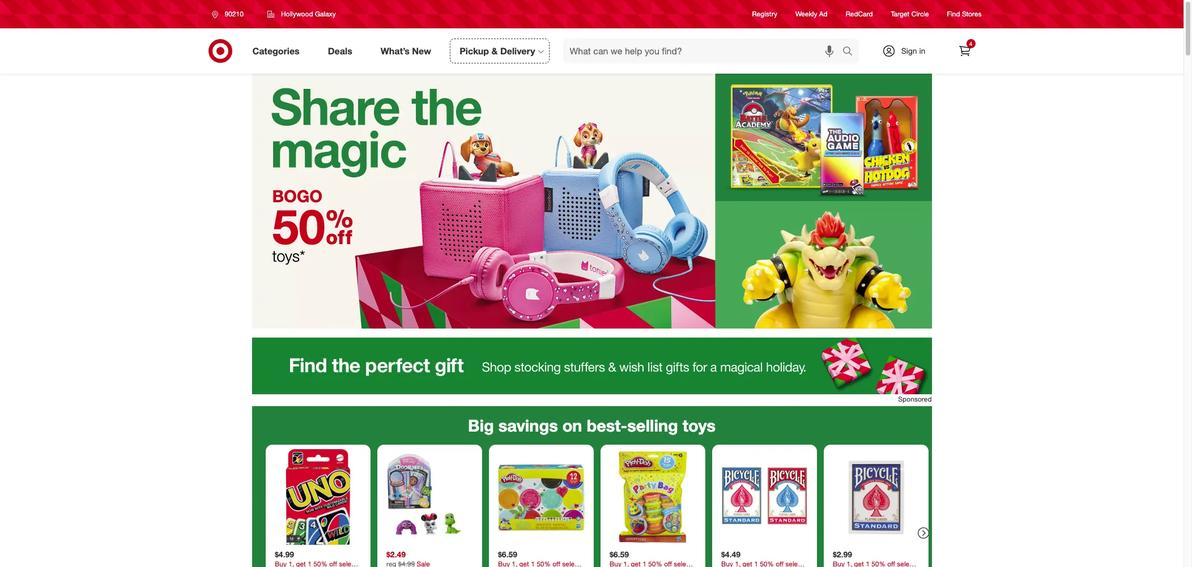Task type: locate. For each thing, give the bounding box(es) containing it.
weekly ad
[[796, 10, 828, 18]]

pickup & delivery link
[[450, 39, 549, 63]]

new
[[412, 45, 431, 56]]

hollywood galaxy
[[281, 10, 336, 18]]

what's new
[[381, 45, 431, 56]]

What can we help you find? suggestions appear below search field
[[563, 39, 845, 63]]

$4.99 link
[[270, 450, 366, 567]]

90210 button
[[204, 4, 255, 24]]

target
[[891, 10, 910, 18]]

toys*
[[272, 246, 305, 265]]

target circle
[[891, 10, 929, 18]]

1 $6.59 link from the left
[[493, 450, 589, 567]]

1 horizontal spatial $6.59 link
[[605, 450, 701, 567]]

$2.49 link
[[382, 450, 477, 567]]

big savings on best-selling toys
[[468, 415, 716, 436]]

find stores
[[947, 10, 982, 18]]

on
[[563, 415, 582, 436]]

categories
[[252, 45, 300, 56]]

what's
[[381, 45, 410, 56]]

sign in link
[[872, 39, 943, 63]]

0 horizontal spatial $6.59
[[498, 550, 517, 559]]

sign
[[901, 46, 917, 56]]

find stores link
[[947, 9, 982, 19]]

50 
[[272, 197, 353, 256]]

$2.99 link
[[828, 450, 924, 567]]

sponsored
[[898, 395, 932, 403]]

deals
[[328, 45, 352, 56]]

toys
[[683, 415, 716, 436]]

what's new link
[[371, 39, 445, 63]]

$2.49
[[386, 550, 405, 559]]

play-doh bright delights 12-pack image
[[493, 450, 589, 545]]

0 horizontal spatial $6.59 link
[[493, 450, 589, 567]]

1 $6.59 from the left
[[498, 550, 517, 559]]

50
[[272, 197, 325, 256]]

$6.59 for play-doh party bag - 15pc image on the bottom right of page
[[609, 550, 629, 559]]

4 link
[[952, 39, 977, 63]]

hollywood
[[281, 10, 313, 18]]

$6.59 link
[[493, 450, 589, 567], [605, 450, 701, 567]]

2 $6.59 from the left
[[609, 550, 629, 559]]

pickup & delivery
[[460, 45, 535, 56]]

selling
[[627, 415, 678, 436]]

$6.59
[[498, 550, 517, 559], [609, 550, 629, 559]]

best-
[[587, 415, 627, 436]]

1 horizontal spatial $6.59
[[609, 550, 629, 559]]

$4.99
[[275, 550, 294, 559]]



Task type: describe. For each thing, give the bounding box(es) containing it.
galaxy
[[315, 10, 336, 18]]

big
[[468, 415, 494, 436]]


[[325, 197, 353, 256]]

pickup
[[460, 45, 489, 56]]

play-doh party bag - 15pc image
[[605, 450, 701, 545]]

delivery
[[500, 45, 535, 56]]

weekly
[[796, 10, 817, 18]]

bogo
[[272, 186, 322, 206]]

2 $6.59 link from the left
[[605, 450, 701, 567]]

carousel region
[[252, 406, 932, 567]]

categories link
[[243, 39, 314, 63]]

in
[[919, 46, 926, 56]]

registry link
[[752, 9, 777, 19]]

hollywood galaxy button
[[260, 4, 343, 24]]

target circle link
[[891, 9, 929, 19]]

sign in
[[901, 46, 926, 56]]

search button
[[837, 39, 864, 66]]

4
[[969, 40, 973, 47]]

$2.99
[[833, 550, 852, 559]]

redcard
[[846, 10, 873, 18]]

stores
[[962, 10, 982, 18]]

disney doorables mini peek series 10 image
[[382, 450, 477, 545]]

ad
[[819, 10, 828, 18]]

bicycle standard playing cards 2pk image
[[717, 450, 812, 545]]

weekly ad link
[[796, 9, 828, 19]]

$4.49 link
[[717, 450, 812, 567]]

90210
[[225, 10, 244, 18]]

advertisement region
[[252, 338, 932, 394]]

$4.49
[[721, 550, 740, 559]]

redcard link
[[846, 9, 873, 19]]

share the magic image
[[252, 74, 932, 329]]

deals link
[[318, 39, 366, 63]]

registry
[[752, 10, 777, 18]]

$6.59 for play-doh bright delights 12-pack image
[[498, 550, 517, 559]]

&
[[492, 45, 498, 56]]

uno card game image
[[270, 450, 366, 545]]

circle
[[912, 10, 929, 18]]

savings
[[498, 415, 558, 436]]

bicycle standard playing cards image
[[828, 450, 924, 545]]

search
[[837, 46, 864, 58]]

find
[[947, 10, 960, 18]]



Task type: vqa. For each thing, say whether or not it's contained in the screenshot.
50 
yes



